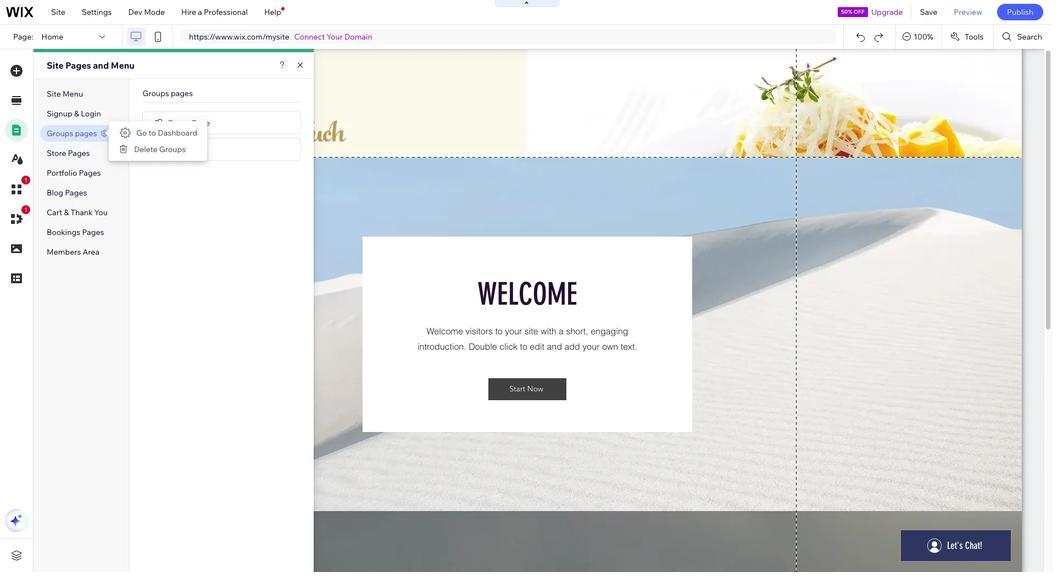 Task type: vqa. For each thing, say whether or not it's contained in the screenshot.
Add Elements
no



Task type: describe. For each thing, give the bounding box(es) containing it.
your
[[327, 32, 343, 42]]

area
[[83, 247, 99, 257]]

1 vertical spatial menu
[[63, 89, 83, 99]]

site for site menu
[[47, 89, 61, 99]]

publish button
[[998, 4, 1044, 20]]

delete groups
[[134, 145, 186, 154]]

bookings
[[47, 228, 80, 237]]

home
[[42, 32, 63, 42]]

store
[[47, 148, 66, 158]]

& for signup
[[74, 109, 79, 119]]

site for site pages and menu
[[47, 60, 64, 71]]

hire a professional
[[181, 7, 248, 17]]

1 horizontal spatial groups pages
[[143, 88, 193, 98]]

group
[[167, 118, 190, 128]]

https://www.wix.com/mysite
[[189, 32, 289, 42]]

dev
[[128, 7, 142, 17]]

login
[[81, 109, 101, 119]]

off
[[854, 8, 865, 15]]

and
[[93, 60, 109, 71]]

go to dashboard
[[136, 128, 197, 138]]

tools
[[965, 32, 984, 42]]

0 vertical spatial pages
[[171, 88, 193, 98]]

professional
[[204, 7, 248, 17]]

go
[[136, 128, 147, 138]]

thank
[[71, 208, 93, 218]]

mode
[[144, 7, 165, 17]]

dashboard
[[158, 128, 197, 138]]

search button
[[994, 25, 1053, 49]]

https://www.wix.com/mysite connect your domain
[[189, 32, 372, 42]]

pages for bookings
[[82, 228, 104, 237]]

pages for store
[[68, 148, 90, 158]]

50%
[[842, 8, 853, 15]]

signup & login
[[47, 109, 101, 119]]

preview
[[954, 7, 983, 17]]

blog pages
[[47, 188, 87, 198]]

50% off
[[842, 8, 865, 15]]

0 vertical spatial menu
[[111, 60, 135, 71]]

blog
[[47, 188, 63, 198]]

portfolio pages
[[47, 168, 101, 178]]

pages for portfolio
[[79, 168, 101, 178]]



Task type: locate. For each thing, give the bounding box(es) containing it.
&
[[74, 109, 79, 119], [64, 208, 69, 218]]

hire
[[181, 7, 196, 17]]

100% button
[[897, 25, 941, 49]]

members area
[[47, 247, 99, 257]]

settings
[[82, 7, 112, 17]]

pages down login
[[75, 129, 97, 139]]

1 horizontal spatial pages
[[171, 88, 193, 98]]

you
[[94, 208, 108, 218]]

pages up area
[[82, 228, 104, 237]]

pages
[[171, 88, 193, 98], [75, 129, 97, 139]]

site up home
[[51, 7, 65, 17]]

0 horizontal spatial &
[[64, 208, 69, 218]]

0 horizontal spatial groups pages
[[47, 129, 97, 139]]

site for site
[[51, 7, 65, 17]]

site menu
[[47, 89, 83, 99]]

upgrade
[[872, 7, 903, 17]]

0 horizontal spatial menu
[[63, 89, 83, 99]]

save
[[920, 7, 938, 17]]

pages for site
[[66, 60, 91, 71]]

1 vertical spatial site
[[47, 60, 64, 71]]

pages up cart & thank you
[[65, 188, 87, 198]]

1 vertical spatial groups pages
[[47, 129, 97, 139]]

publish
[[1007, 7, 1034, 17]]

cart
[[47, 208, 62, 218]]

signup
[[47, 109, 72, 119]]

2 vertical spatial site
[[47, 89, 61, 99]]

bookings pages
[[47, 228, 104, 237]]

1 vertical spatial pages
[[75, 129, 97, 139]]

site
[[51, 7, 65, 17], [47, 60, 64, 71], [47, 89, 61, 99]]

pages up portfolio pages
[[68, 148, 90, 158]]

cart & thank you
[[47, 208, 108, 218]]

menu right and at the left of page
[[111, 60, 135, 71]]

1 vertical spatial &
[[64, 208, 69, 218]]

preview button
[[946, 0, 991, 24]]

members
[[47, 247, 81, 257]]

groups pages
[[143, 88, 193, 98], [47, 129, 97, 139]]

tools button
[[942, 25, 994, 49]]

menu up "signup & login"
[[63, 89, 83, 99]]

a
[[198, 7, 202, 17]]

dev mode
[[128, 7, 165, 17]]

delete
[[134, 145, 158, 154]]

to
[[149, 128, 156, 138]]

100%
[[914, 32, 934, 42]]

pages
[[66, 60, 91, 71], [68, 148, 90, 158], [79, 168, 101, 178], [65, 188, 87, 198], [82, 228, 104, 237]]

site pages and menu
[[47, 60, 135, 71]]

save button
[[912, 0, 946, 24]]

1 horizontal spatial &
[[74, 109, 79, 119]]

group page
[[167, 118, 210, 128]]

help
[[264, 7, 281, 17]]

0 vertical spatial site
[[51, 7, 65, 17]]

pages up group
[[171, 88, 193, 98]]

0 vertical spatial &
[[74, 109, 79, 119]]

groups pages down "signup & login"
[[47, 129, 97, 139]]

connect
[[294, 32, 325, 42]]

& right "cart"
[[64, 208, 69, 218]]

0 horizontal spatial pages
[[75, 129, 97, 139]]

1 horizontal spatial menu
[[111, 60, 135, 71]]

pages right the portfolio
[[79, 168, 101, 178]]

pages left and at the left of page
[[66, 60, 91, 71]]

site down home
[[47, 60, 64, 71]]

pages for blog
[[65, 188, 87, 198]]

site up signup
[[47, 89, 61, 99]]

& left login
[[74, 109, 79, 119]]

search
[[1018, 32, 1043, 42]]

0 vertical spatial groups pages
[[143, 88, 193, 98]]

portfolio
[[47, 168, 77, 178]]

store pages
[[47, 148, 90, 158]]

groups pages up group
[[143, 88, 193, 98]]

& for cart
[[64, 208, 69, 218]]

groups
[[143, 88, 169, 98], [47, 129, 73, 139], [167, 144, 194, 154], [159, 145, 186, 154]]

domain
[[345, 32, 372, 42]]

menu
[[111, 60, 135, 71], [63, 89, 83, 99]]

page
[[192, 118, 210, 128]]



